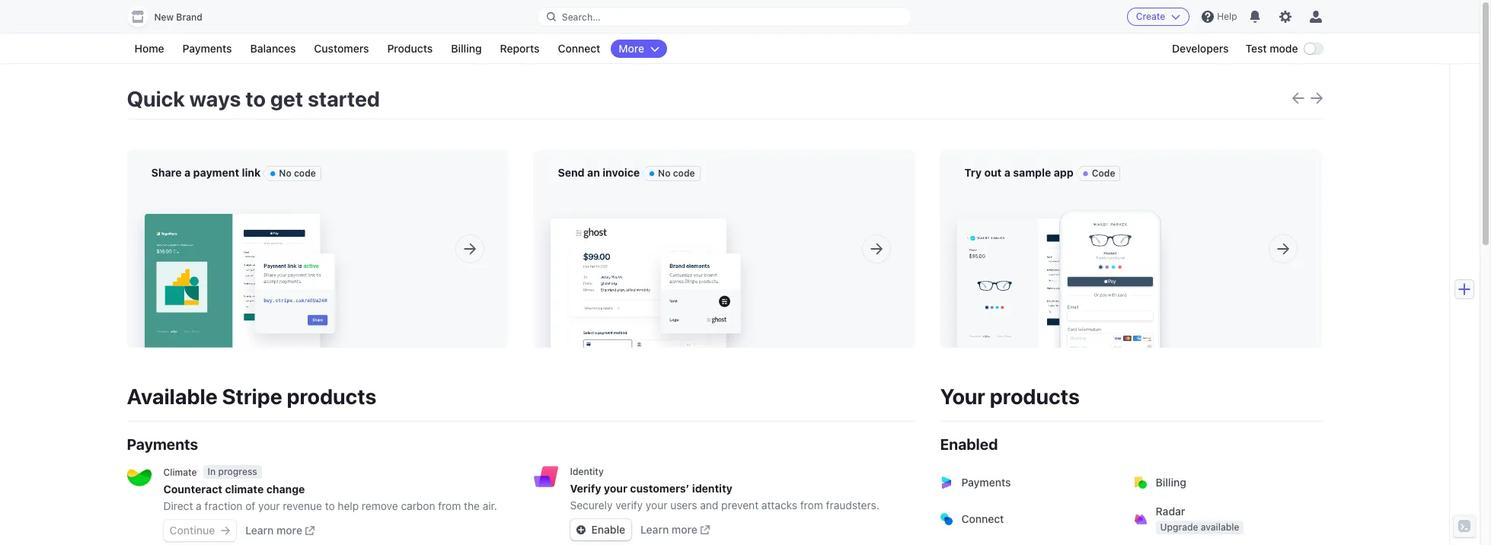 Task type: vqa. For each thing, say whether or not it's contained in the screenshot.


Task type: locate. For each thing, give the bounding box(es) containing it.
your up the "verify"
[[604, 482, 628, 495]]

checkout down "explore"
[[965, 203, 1010, 216]]

and inside identity verify your customers' identity securely verify your users and prevent attacks from fraudsters.
[[700, 499, 719, 512]]

learn more link for revenue
[[245, 523, 315, 539]]

0 horizontal spatial from
[[438, 500, 461, 513]]

payment
[[193, 166, 239, 179], [604, 188, 647, 201], [579, 203, 622, 216]]

no code
[[279, 168, 316, 179], [658, 168, 695, 179]]

connect down enabled
[[962, 513, 1004, 526]]

code up sending
[[673, 168, 695, 179]]

verify
[[570, 482, 602, 495]]

1 no from the left
[[279, 168, 292, 179]]

0 horizontal spatial learn
[[245, 524, 274, 537]]

subscription
[[235, 188, 296, 201]]

more down users
[[672, 523, 698, 536]]

learn more down users
[[641, 523, 698, 536]]

learn more link
[[641, 523, 710, 538], [245, 523, 315, 539]]

code inside explore a working code sample to integrate a prebuilt checkout form.
[[1055, 188, 1079, 201]]

connect link
[[550, 40, 608, 58], [931, 501, 1129, 538]]

your down customers'
[[646, 499, 668, 512]]

1 by from the left
[[299, 188, 311, 201]]

0 horizontal spatial link
[[242, 166, 261, 179]]

1 horizontal spatial billing
[[1156, 476, 1187, 489]]

0 vertical spatial payment
[[193, 166, 239, 179]]

of
[[245, 500, 255, 513]]

Search… search field
[[538, 7, 912, 26]]

customers'
[[630, 482, 690, 495]]

and down identity
[[700, 499, 719, 512]]

code up sharing
[[294, 168, 316, 179]]

page. inside sell a product or subscription by sharing a link to a checkout page.
[[199, 203, 227, 216]]

link up subscription
[[242, 166, 261, 179]]

svg image
[[576, 526, 586, 535]]

0 horizontal spatial code
[[294, 168, 316, 179]]

code down app
[[1055, 188, 1079, 201]]

1 horizontal spatial connect
[[962, 513, 1004, 526]]

a inside counteract climate change direct a fraction of your revenue to help remove carbon from the air.
[[196, 500, 202, 513]]

payments link
[[175, 40, 240, 58], [931, 465, 1129, 501]]

2 no code from the left
[[658, 168, 695, 179]]

no code up sell a product or subscription by sharing a link to a checkout page.
[[279, 168, 316, 179]]

1 horizontal spatial by
[[650, 188, 662, 201]]

0 horizontal spatial page.
[[199, 203, 227, 216]]

payment down collect on the left top
[[579, 203, 622, 216]]

1 horizontal spatial link
[[362, 188, 378, 201]]

home link
[[127, 40, 172, 58]]

invoice
[[603, 166, 640, 179], [759, 188, 793, 201]]

sample
[[1014, 166, 1052, 179], [1082, 188, 1117, 201]]

0 horizontal spatial your
[[258, 500, 280, 513]]

learn down of
[[245, 524, 274, 537]]

to right sharing
[[381, 188, 391, 201]]

securely
[[570, 499, 613, 512]]

1 horizontal spatial more
[[672, 523, 698, 536]]

1 horizontal spatial learn
[[641, 523, 669, 536]]

0 horizontal spatial billing link
[[444, 40, 490, 58]]

no code up sending
[[658, 168, 695, 179]]

no up subscription
[[279, 168, 292, 179]]

link
[[242, 166, 261, 179], [362, 188, 378, 201]]

your inside counteract climate change direct a fraction of your revenue to help remove carbon from the air.
[[258, 500, 280, 513]]

payment for link
[[193, 166, 239, 179]]

try
[[965, 166, 982, 179]]

a
[[184, 166, 191, 179], [1005, 166, 1011, 179], [172, 188, 178, 201], [353, 188, 359, 201], [394, 188, 400, 201], [596, 188, 601, 201], [706, 188, 712, 201], [1004, 188, 1010, 201], [1180, 188, 1186, 201], [196, 500, 202, 513]]

to inside counteract climate change direct a fraction of your revenue to help remove carbon from the air.
[[325, 500, 335, 513]]

payment up or at the left of page
[[193, 166, 239, 179]]

invoice right an
[[603, 166, 640, 179]]

sharing
[[314, 188, 350, 201]]

2 checkout from the left
[[965, 203, 1010, 216]]

payments
[[183, 42, 232, 55], [127, 436, 198, 453], [962, 476, 1011, 489]]

billing link up the available
[[1126, 465, 1323, 501]]

code for sending
[[673, 168, 695, 179]]

no for sending
[[658, 168, 671, 179]]

1 page. from the left
[[199, 203, 227, 216]]

email
[[796, 188, 822, 201]]

learn more for revenue
[[245, 524, 302, 537]]

started
[[308, 86, 380, 111]]

progress
[[218, 466, 257, 478]]

send an invoice
[[558, 166, 640, 179]]

invoice inside collect a payment by sending a branded invoice email and payment page.
[[759, 188, 793, 201]]

0 vertical spatial billing
[[451, 42, 482, 55]]

sell
[[151, 188, 169, 201]]

checkout down sell
[[151, 203, 197, 216]]

to left integrate on the top right
[[1120, 188, 1130, 201]]

0 horizontal spatial more
[[277, 524, 302, 537]]

1 horizontal spatial page.
[[625, 203, 652, 216]]

1 products from the left
[[287, 384, 377, 409]]

0 vertical spatial payments
[[183, 42, 232, 55]]

link right sharing
[[362, 188, 378, 201]]

new brand button
[[127, 6, 218, 27]]

1 horizontal spatial no code
[[658, 168, 695, 179]]

payments down enabled
[[962, 476, 1011, 489]]

toolbar
[[1293, 92, 1323, 106]]

create button
[[1127, 8, 1190, 26]]

no code for subscription
[[279, 168, 316, 179]]

1 horizontal spatial invoice
[[759, 188, 793, 201]]

from
[[801, 499, 823, 512], [438, 500, 461, 513]]

air.
[[483, 500, 497, 513]]

1 no code from the left
[[279, 168, 316, 179]]

1 horizontal spatial billing link
[[1126, 465, 1323, 501]]

learn more link down users
[[641, 523, 710, 538]]

learn more
[[641, 523, 698, 536], [245, 524, 302, 537]]

and down collect on the left top
[[558, 203, 576, 216]]

0 horizontal spatial checkout
[[151, 203, 197, 216]]

to left help
[[325, 500, 335, 513]]

revenue
[[283, 500, 322, 513]]

0 horizontal spatial and
[[558, 203, 576, 216]]

1 vertical spatial invoice
[[759, 188, 793, 201]]

prevent
[[722, 499, 759, 512]]

to
[[246, 86, 266, 111], [381, 188, 391, 201], [1120, 188, 1130, 201], [325, 500, 335, 513]]

2 no from the left
[[658, 168, 671, 179]]

2 page. from the left
[[625, 203, 652, 216]]

1 vertical spatial link
[[362, 188, 378, 201]]

out
[[985, 166, 1002, 179]]

to left get
[[246, 86, 266, 111]]

payment down send an invoice
[[604, 188, 647, 201]]

svg image
[[221, 527, 230, 536]]

payments link down enabled
[[931, 465, 1129, 501]]

payments down brand
[[183, 42, 232, 55]]

no up sending
[[658, 168, 671, 179]]

1 checkout from the left
[[151, 203, 197, 216]]

learn down the "verify"
[[641, 523, 669, 536]]

1 horizontal spatial from
[[801, 499, 823, 512]]

learn
[[641, 523, 669, 536], [245, 524, 274, 537]]

collect a payment by sending a branded invoice email and payment page.
[[558, 188, 822, 216]]

0 horizontal spatial connect
[[558, 42, 601, 55]]

billing
[[451, 42, 482, 55], [1156, 476, 1187, 489]]

0 vertical spatial connect link
[[550, 40, 608, 58]]

0 vertical spatial invoice
[[603, 166, 640, 179]]

1 vertical spatial payment
[[604, 188, 647, 201]]

2 horizontal spatial your
[[646, 499, 668, 512]]

shift section content right image
[[1311, 92, 1323, 104]]

0 horizontal spatial sample
[[1014, 166, 1052, 179]]

billing link
[[444, 40, 490, 58], [1126, 465, 1323, 501]]

0 horizontal spatial no code
[[279, 168, 316, 179]]

page. down send an invoice
[[625, 203, 652, 216]]

your right of
[[258, 500, 280, 513]]

carbon
[[401, 500, 435, 513]]

shift section content left image
[[1293, 92, 1305, 104]]

sell a product or subscription by sharing a link to a checkout page.
[[151, 188, 400, 216]]

more button
[[611, 40, 668, 58]]

sample inside explore a working code sample to integrate a prebuilt checkout form.
[[1082, 188, 1117, 201]]

sample down code
[[1082, 188, 1117, 201]]

connect
[[558, 42, 601, 55], [962, 513, 1004, 526]]

0 horizontal spatial products
[[287, 384, 377, 409]]

billing link left reports link
[[444, 40, 490, 58]]

invoice left "email"
[[759, 188, 793, 201]]

page. down product
[[199, 203, 227, 216]]

1 vertical spatial connect link
[[931, 501, 1129, 538]]

from right attacks
[[801, 499, 823, 512]]

1 vertical spatial payments link
[[931, 465, 1129, 501]]

2 by from the left
[[650, 188, 662, 201]]

payments up climate
[[127, 436, 198, 453]]

0 vertical spatial and
[[558, 203, 576, 216]]

1 horizontal spatial no
[[658, 168, 671, 179]]

get
[[270, 86, 303, 111]]

0 horizontal spatial learn more
[[245, 524, 302, 537]]

0 vertical spatial billing link
[[444, 40, 490, 58]]

1 vertical spatial payments
[[127, 436, 198, 453]]

1 horizontal spatial code
[[673, 168, 695, 179]]

by left sharing
[[299, 188, 311, 201]]

more
[[672, 523, 698, 536], [277, 524, 302, 537]]

0 horizontal spatial learn more link
[[245, 523, 315, 539]]

Search… text field
[[538, 7, 912, 26]]

0 vertical spatial sample
[[1014, 166, 1052, 179]]

and for prevent
[[700, 499, 719, 512]]

identity verify your customers' identity securely verify your users and prevent attacks from fraudsters.
[[570, 466, 880, 512]]

1 vertical spatial sample
[[1082, 188, 1117, 201]]

climate
[[163, 467, 197, 478]]

0 horizontal spatial connect link
[[550, 40, 608, 58]]

from left the
[[438, 500, 461, 513]]

more down revenue
[[277, 524, 302, 537]]

create
[[1137, 11, 1166, 22]]

1 horizontal spatial your
[[604, 482, 628, 495]]

1 horizontal spatial and
[[700, 499, 719, 512]]

your for securely verify your users and prevent attacks from fraudsters.
[[646, 499, 668, 512]]

2 horizontal spatial code
[[1055, 188, 1079, 201]]

payments link down brand
[[175, 40, 240, 58]]

reports
[[500, 42, 540, 55]]

radar
[[1156, 505, 1186, 518]]

test
[[1246, 42, 1267, 55]]

1 horizontal spatial learn more link
[[641, 523, 710, 538]]

1 vertical spatial and
[[700, 499, 719, 512]]

products
[[287, 384, 377, 409], [990, 384, 1080, 409]]

learn more down of
[[245, 524, 302, 537]]

billing left the reports
[[451, 42, 482, 55]]

0 horizontal spatial payments link
[[175, 40, 240, 58]]

by left sending
[[650, 188, 662, 201]]

1 horizontal spatial checkout
[[965, 203, 1010, 216]]

share
[[151, 166, 182, 179]]

0 horizontal spatial no
[[279, 168, 292, 179]]

and inside collect a payment by sending a branded invoice email and payment page.
[[558, 203, 576, 216]]

app
[[1054, 166, 1074, 179]]

1 horizontal spatial learn more
[[641, 523, 698, 536]]

1 horizontal spatial products
[[990, 384, 1080, 409]]

0 vertical spatial payments link
[[175, 40, 240, 58]]

and
[[558, 203, 576, 216], [700, 499, 719, 512]]

1 horizontal spatial sample
[[1082, 188, 1117, 201]]

by inside sell a product or subscription by sharing a link to a checkout page.
[[299, 188, 311, 201]]

learn more link down revenue
[[245, 523, 315, 539]]

available
[[1201, 522, 1240, 533]]

customers
[[314, 42, 369, 55]]

1 vertical spatial billing link
[[1126, 465, 1323, 501]]

billing up radar at the right of page
[[1156, 476, 1187, 489]]

0 horizontal spatial by
[[299, 188, 311, 201]]

working
[[1013, 188, 1052, 201]]

connect down search… at left top
[[558, 42, 601, 55]]

0 horizontal spatial invoice
[[603, 166, 640, 179]]

page.
[[199, 203, 227, 216], [625, 203, 652, 216]]

sample up working at top right
[[1014, 166, 1052, 179]]



Task type: describe. For each thing, give the bounding box(es) containing it.
identity
[[692, 482, 733, 495]]

enabled
[[941, 436, 998, 453]]

2 products from the left
[[990, 384, 1080, 409]]

test mode
[[1246, 42, 1299, 55]]

search…
[[562, 11, 601, 22]]

climate
[[225, 483, 264, 496]]

page. inside collect a payment by sending a branded invoice email and payment page.
[[625, 203, 652, 216]]

0 vertical spatial connect
[[558, 42, 601, 55]]

balances
[[250, 42, 296, 55]]

radar upgrade available
[[1156, 505, 1240, 533]]

or
[[222, 188, 232, 201]]

available
[[127, 384, 218, 409]]

to inside sell a product or subscription by sharing a link to a checkout page.
[[381, 188, 391, 201]]

customers link
[[307, 40, 377, 58]]

1 vertical spatial connect
[[962, 513, 1004, 526]]

available stripe products
[[127, 384, 377, 409]]

brand
[[176, 11, 202, 23]]

new brand
[[154, 11, 202, 23]]

developers
[[1173, 42, 1229, 55]]

an
[[588, 166, 600, 179]]

link inside sell a product or subscription by sharing a link to a checkout page.
[[362, 188, 378, 201]]

try out a sample app
[[965, 166, 1074, 179]]

sending
[[665, 188, 704, 201]]

explore
[[965, 188, 1002, 201]]

reports link
[[493, 40, 547, 58]]

explore a working code sample to integrate a prebuilt checkout form.
[[965, 188, 1226, 216]]

upgrade
[[1161, 522, 1199, 533]]

verify
[[616, 499, 643, 512]]

0 horizontal spatial billing
[[451, 42, 482, 55]]

fraction
[[205, 500, 243, 513]]

enable link
[[570, 520, 632, 541]]

integrate
[[1133, 188, 1177, 201]]

learn more for users
[[641, 523, 698, 536]]

attacks
[[762, 499, 798, 512]]

no for subscription
[[279, 168, 292, 179]]

ways
[[189, 86, 241, 111]]

mode
[[1270, 42, 1299, 55]]

in
[[208, 466, 216, 478]]

learn for verify
[[641, 523, 669, 536]]

1 vertical spatial billing
[[1156, 476, 1187, 489]]

more for users
[[672, 523, 698, 536]]

0 vertical spatial link
[[242, 166, 261, 179]]

and for payment
[[558, 203, 576, 216]]

in progress
[[208, 466, 257, 478]]

help
[[1218, 11, 1238, 22]]

change
[[266, 483, 305, 496]]

more
[[619, 42, 645, 55]]

learn for of
[[245, 524, 274, 537]]

product
[[181, 188, 219, 201]]

from inside identity verify your customers' identity securely verify your users and prevent attacks from fraudsters.
[[801, 499, 823, 512]]

continue
[[170, 524, 215, 537]]

identity
[[570, 466, 604, 478]]

direct
[[163, 500, 193, 513]]

code for subscription
[[294, 168, 316, 179]]

to inside explore a working code sample to integrate a prebuilt checkout form.
[[1120, 188, 1130, 201]]

your for direct a fraction of your revenue to help remove carbon from the air.
[[258, 500, 280, 513]]

remove
[[362, 500, 398, 513]]

code
[[1092, 168, 1116, 179]]

balances link
[[243, 40, 304, 58]]

payment for by
[[604, 188, 647, 201]]

learn more link for users
[[641, 523, 710, 538]]

users
[[671, 499, 697, 512]]

1 horizontal spatial payments link
[[931, 465, 1129, 501]]

home
[[134, 42, 164, 55]]

the
[[464, 500, 480, 513]]

collect
[[558, 188, 593, 201]]

new
[[154, 11, 174, 23]]

enable
[[592, 523, 626, 536]]

more for revenue
[[277, 524, 302, 537]]

no code for sending
[[658, 168, 695, 179]]

checkout inside explore a working code sample to integrate a prebuilt checkout form.
[[965, 203, 1010, 216]]

help button
[[1196, 5, 1244, 29]]

fraudsters.
[[826, 499, 880, 512]]

prebuilt
[[1189, 188, 1226, 201]]

your
[[941, 384, 986, 409]]

counteract
[[163, 483, 223, 496]]

checkout inside sell a product or subscription by sharing a link to a checkout page.
[[151, 203, 197, 216]]

products
[[387, 42, 433, 55]]

from inside counteract climate change direct a fraction of your revenue to help remove carbon from the air.
[[438, 500, 461, 513]]

2 vertical spatial payments
[[962, 476, 1011, 489]]

developers link
[[1165, 40, 1237, 58]]

branded
[[715, 188, 756, 201]]

send
[[558, 166, 585, 179]]

2 vertical spatial payment
[[579, 203, 622, 216]]

counteract climate change direct a fraction of your revenue to help remove carbon from the air.
[[163, 483, 497, 513]]

help
[[338, 500, 359, 513]]

form.
[[1013, 203, 1039, 216]]

quick ways to get started
[[127, 86, 380, 111]]

quick
[[127, 86, 185, 111]]

products link
[[380, 40, 441, 58]]

stripe
[[222, 384, 282, 409]]

continue button
[[163, 520, 236, 542]]

share a payment link
[[151, 166, 261, 179]]

by inside collect a payment by sending a branded invoice email and payment page.
[[650, 188, 662, 201]]

your products
[[941, 384, 1080, 409]]

1 horizontal spatial connect link
[[931, 501, 1129, 538]]



